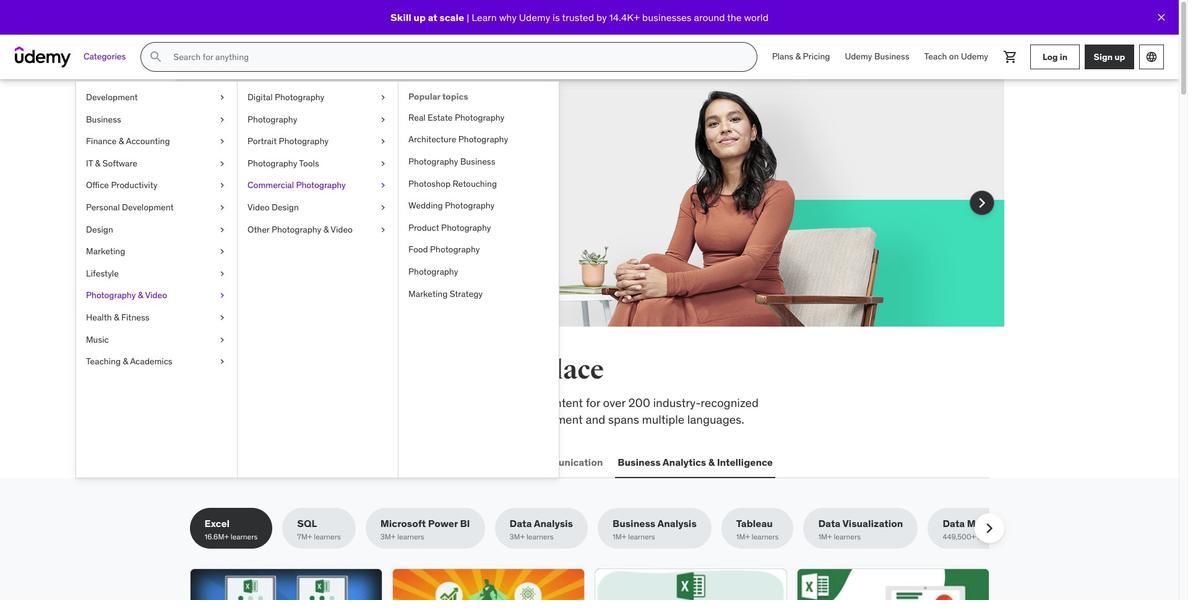 Task type: describe. For each thing, give the bounding box(es) containing it.
pricing
[[803, 51, 831, 62]]

& down video design link
[[324, 224, 329, 235]]

photography down product photography
[[430, 244, 480, 255]]

business for business analytics & intelligence
[[618, 456, 661, 468]]

0 horizontal spatial udemy
[[519, 11, 551, 23]]

portrait
[[248, 136, 277, 147]]

wedding photography link
[[399, 195, 559, 217]]

development link
[[76, 87, 237, 109]]

0 vertical spatial skills
[[275, 355, 342, 386]]

learners inside excel 16.6m+ learners
[[231, 533, 258, 542]]

you for skills
[[347, 355, 392, 386]]

lifestyle
[[86, 268, 119, 279]]

learning
[[234, 133, 325, 159]]

learners inside tableau 1m+ learners
[[752, 533, 779, 542]]

fitness
[[121, 312, 150, 323]]

sign
[[1094, 51, 1113, 62]]

submit search image
[[149, 50, 164, 64]]

plans & pricing link
[[765, 42, 838, 72]]

development for personal
[[122, 202, 174, 213]]

choose a language image
[[1146, 51, 1158, 63]]

0 vertical spatial the
[[728, 11, 742, 23]]

to
[[364, 396, 374, 411]]

business link
[[76, 109, 237, 131]]

real
[[409, 112, 426, 123]]

around
[[694, 11, 725, 23]]

personal
[[86, 202, 120, 213]]

certifications,
[[190, 412, 261, 427]]

design inside the design link
[[86, 224, 113, 235]]

product
[[409, 222, 439, 233]]

by
[[597, 11, 607, 23]]

other photography & video
[[248, 224, 353, 235]]

world
[[745, 11, 769, 23]]

close image
[[1156, 11, 1168, 24]]

xsmall image for photography
[[378, 114, 388, 126]]

analysis for business analysis
[[658, 518, 697, 530]]

started
[[234, 181, 272, 195]]

449,500+
[[943, 533, 976, 542]]

software
[[103, 158, 137, 169]]

food
[[409, 244, 428, 255]]

photography up the architecture photography link
[[455, 112, 505, 123]]

modeling
[[968, 518, 1012, 530]]

real estate photography link
[[399, 107, 559, 129]]

digital
[[248, 92, 273, 103]]

microsoft
[[381, 518, 426, 530]]

marketing for marketing
[[86, 246, 125, 257]]

xsmall image for personal development
[[217, 202, 227, 214]]

portrait photography
[[248, 136, 329, 147]]

16.6m+
[[205, 533, 229, 542]]

music
[[86, 334, 109, 345]]

photography & video link
[[76, 285, 237, 307]]

power
[[428, 518, 458, 530]]

2 horizontal spatial video
[[331, 224, 353, 235]]

design inside video design link
[[272, 202, 299, 213]]

xsmall image for other photography & video
[[378, 224, 388, 236]]

0 horizontal spatial the
[[231, 355, 271, 386]]

xsmall image for design
[[217, 224, 227, 236]]

sign up
[[1094, 51, 1126, 62]]

tableau 1m+ learners
[[737, 518, 779, 542]]

Search for anything text field
[[171, 46, 742, 67]]

digital photography link
[[238, 87, 398, 109]]

1m+ for data visualization
[[819, 533, 833, 542]]

3m+ inside microsoft power bi 3m+ learners
[[381, 533, 396, 542]]

web
[[192, 456, 214, 468]]

for inside the learning that gets you skills for your present (and your future). get started with us.
[[265, 164, 280, 179]]

well-
[[375, 412, 401, 427]]

multiple
[[642, 412, 685, 427]]

commercial photography element
[[398, 82, 559, 478]]

covering critical workplace skills to technical topics, including prep content for over 200 industry-recognized certifications, our catalog supports well-rounded professional development and spans multiple languages.
[[190, 396, 759, 427]]

business analysis 1m+ learners
[[613, 518, 697, 542]]

learners inside data visualization 1m+ learners
[[834, 533, 861, 542]]

bi
[[460, 518, 470, 530]]

health & fitness link
[[76, 307, 237, 329]]

photography business
[[409, 156, 496, 167]]

0 horizontal spatial in
[[461, 355, 485, 386]]

& for accounting
[[119, 136, 124, 147]]

microsoft power bi 3m+ learners
[[381, 518, 470, 542]]

learners inside the data analysis 3m+ learners
[[527, 533, 554, 542]]

business analytics & intelligence
[[618, 456, 773, 468]]

xsmall image for video design
[[378, 202, 388, 214]]

photography down retouching on the left top of page
[[445, 200, 495, 211]]

architecture
[[409, 134, 457, 145]]

real estate photography
[[409, 112, 505, 123]]

place
[[539, 355, 604, 386]]

leadership
[[384, 456, 436, 468]]

log in link
[[1031, 45, 1080, 69]]

categories button
[[76, 42, 133, 72]]

product photography
[[409, 222, 491, 233]]

scale
[[440, 11, 464, 23]]

udemy business link
[[838, 42, 917, 72]]

catalog
[[284, 412, 323, 427]]

business for business
[[86, 114, 121, 125]]

design link
[[76, 219, 237, 241]]

workplace
[[278, 396, 332, 411]]

xsmall image for finance & accounting
[[217, 136, 227, 148]]

skills
[[234, 164, 262, 179]]

photography & video
[[86, 290, 167, 301]]

food photography
[[409, 244, 480, 255]]

xsmall image for teaching & academics
[[217, 356, 227, 368]]

xsmall image for digital photography
[[378, 92, 388, 104]]

at
[[428, 11, 438, 23]]

health & fitness
[[86, 312, 150, 323]]

retouching
[[453, 178, 497, 189]]

& for academics
[[123, 356, 128, 367]]

2 your from the left
[[377, 164, 399, 179]]

1m+ for business analysis
[[613, 533, 627, 542]]

3m+ inside the data analysis 3m+ learners
[[510, 533, 525, 542]]

learning that gets you skills for your present (and your future). get started with us.
[[234, 133, 462, 195]]

1m+ inside tableau 1m+ learners
[[737, 533, 750, 542]]

& inside button
[[709, 456, 715, 468]]

0 vertical spatial development
[[86, 92, 138, 103]]

analysis for data analysis
[[534, 518, 573, 530]]

7m+
[[297, 533, 312, 542]]

photography up health & fitness
[[86, 290, 136, 301]]

on
[[950, 51, 959, 62]]

excel 16.6m+ learners
[[205, 518, 258, 542]]

data for data modeling
[[943, 518, 965, 530]]

teaching
[[86, 356, 121, 367]]

architecture photography link
[[399, 129, 559, 151]]

digital photography
[[248, 92, 325, 103]]

us.
[[300, 181, 315, 195]]

teaching & academics link
[[76, 351, 237, 373]]

visualization
[[843, 518, 904, 530]]

2 horizontal spatial udemy
[[962, 51, 989, 62]]

& for pricing
[[796, 51, 801, 62]]

photography up the portrait on the top
[[248, 114, 297, 125]]

teach on udemy link
[[917, 42, 996, 72]]

learners inside business analysis 1m+ learners
[[628, 533, 655, 542]]

business inside udemy business link
[[875, 51, 910, 62]]

xsmall image for development
[[217, 92, 227, 104]]



Task type: vqa. For each thing, say whether or not it's contained in the screenshot.
Bubble on the left of page
no



Task type: locate. For each thing, give the bounding box(es) containing it.
one
[[490, 355, 535, 386]]

academics
[[130, 356, 173, 367]]

7 learners from the left
[[834, 533, 861, 542]]

xsmall image for office productivity
[[217, 180, 227, 192]]

development down categories dropdown button
[[86, 92, 138, 103]]

data up 449,500+
[[943, 518, 965, 530]]

the
[[728, 11, 742, 23], [231, 355, 271, 386]]

xsmall image inside personal development link
[[217, 202, 227, 214]]

1 vertical spatial marketing
[[409, 288, 448, 299]]

learners inside microsoft power bi 3m+ learners
[[398, 533, 425, 542]]

2 analysis from the left
[[658, 518, 697, 530]]

business for business analysis 1m+ learners
[[613, 518, 656, 530]]

1 data from the left
[[510, 518, 532, 530]]

that
[[329, 133, 370, 159]]

8 learners from the left
[[978, 533, 1005, 542]]

0 vertical spatial video
[[248, 202, 270, 213]]

next image inside carousel element
[[972, 193, 992, 213]]

marketing strategy link
[[399, 283, 559, 305]]

estate
[[428, 112, 453, 123]]

critical
[[240, 396, 275, 411]]

1 analysis from the left
[[534, 518, 573, 530]]

0 horizontal spatial data
[[510, 518, 532, 530]]

your
[[282, 164, 305, 179], [377, 164, 399, 179]]

analytics
[[663, 456, 707, 468]]

xsmall image inside the office productivity link
[[217, 180, 227, 192]]

& right plans
[[796, 51, 801, 62]]

gets
[[374, 133, 415, 159]]

business inside business analysis 1m+ learners
[[613, 518, 656, 530]]

& right finance
[[119, 136, 124, 147]]

personal development link
[[76, 197, 237, 219]]

data for data analysis
[[510, 518, 532, 530]]

xsmall image
[[217, 114, 227, 126], [378, 114, 388, 126], [217, 136, 227, 148], [217, 180, 227, 192], [378, 180, 388, 192], [217, 202, 227, 214], [217, 224, 227, 236], [378, 224, 388, 236], [217, 290, 227, 302], [217, 312, 227, 324], [217, 334, 227, 346]]

commercial
[[248, 180, 294, 191]]

data analysis 3m+ learners
[[510, 518, 573, 542]]

udemy right on
[[962, 51, 989, 62]]

for up and at the bottom of page
[[586, 396, 601, 411]]

business inside photography business link
[[460, 156, 496, 167]]

topic filters element
[[190, 508, 1027, 549]]

0 horizontal spatial you
[[347, 355, 392, 386]]

businesses
[[643, 11, 692, 23]]

1 vertical spatial the
[[231, 355, 271, 386]]

development down the office productivity link
[[122, 202, 174, 213]]

xsmall image for photography tools
[[378, 158, 388, 170]]

xsmall image for portrait photography
[[378, 136, 388, 148]]

xsmall image inside commercial photography 'link'
[[378, 180, 388, 192]]

0 horizontal spatial for
[[265, 164, 280, 179]]

xsmall image inside teaching & academics link
[[217, 356, 227, 368]]

photography tools link
[[238, 153, 398, 175]]

you for gets
[[419, 133, 455, 159]]

& right teaching
[[123, 356, 128, 367]]

0 horizontal spatial 3m+
[[381, 533, 396, 542]]

accounting
[[126, 136, 170, 147]]

sign up link
[[1085, 45, 1135, 69]]

design down 'with'
[[272, 202, 299, 213]]

topics
[[443, 91, 468, 102]]

1 horizontal spatial the
[[728, 11, 742, 23]]

1 vertical spatial design
[[86, 224, 113, 235]]

xsmall image inside video design link
[[378, 202, 388, 214]]

your up commercial photography in the left top of the page
[[282, 164, 305, 179]]

0 vertical spatial design
[[272, 202, 299, 213]]

0 vertical spatial you
[[419, 133, 455, 159]]

1m+ inside data visualization 1m+ learners
[[819, 533, 833, 542]]

& right the health
[[114, 312, 119, 323]]

0 horizontal spatial video
[[145, 290, 167, 301]]

photography down real estate photography link
[[459, 134, 508, 145]]

0 horizontal spatial photography link
[[238, 109, 398, 131]]

up
[[414, 11, 426, 23], [1115, 51, 1126, 62]]

you up the to on the left bottom
[[347, 355, 392, 386]]

3 data from the left
[[943, 518, 965, 530]]

up for skill
[[414, 11, 426, 23]]

xsmall image for commercial photography
[[378, 180, 388, 192]]

2 learners from the left
[[314, 533, 341, 542]]

1m+ inside business analysis 1m+ learners
[[613, 533, 627, 542]]

(and
[[351, 164, 374, 179]]

our
[[264, 412, 281, 427]]

xsmall image for music
[[217, 334, 227, 346]]

next image
[[972, 193, 992, 213], [980, 519, 1000, 539]]

1 horizontal spatial you
[[419, 133, 455, 159]]

in right log
[[1060, 51, 1068, 62]]

0 vertical spatial up
[[414, 11, 426, 23]]

skill up at scale | learn why udemy is trusted by 14.4k+ businesses around the world
[[391, 11, 769, 23]]

need
[[396, 355, 456, 386]]

product photography link
[[399, 217, 559, 239]]

photoshop retouching
[[409, 178, 497, 189]]

xsmall image inside lifestyle link
[[217, 268, 227, 280]]

xsmall image inside development link
[[217, 92, 227, 104]]

health
[[86, 312, 112, 323]]

present
[[308, 164, 348, 179]]

strategy
[[450, 288, 483, 299]]

for
[[265, 164, 280, 179], [586, 396, 601, 411]]

0 vertical spatial for
[[265, 164, 280, 179]]

1 horizontal spatial video
[[248, 202, 270, 213]]

1 vertical spatial skills
[[335, 396, 361, 411]]

xsmall image for lifestyle
[[217, 268, 227, 280]]

xsmall image for photography & video
[[217, 290, 227, 302]]

1 vertical spatial development
[[122, 202, 174, 213]]

data for data visualization
[[819, 518, 841, 530]]

1 vertical spatial photography link
[[399, 261, 559, 283]]

plans & pricing
[[773, 51, 831, 62]]

web development
[[192, 456, 279, 468]]

personal development
[[86, 202, 174, 213]]

3m+
[[381, 533, 396, 542], [510, 533, 525, 542]]

spans
[[608, 412, 640, 427]]

skills inside the covering critical workplace skills to technical topics, including prep content for over 200 industry-recognized certifications, our catalog supports well-rounded professional development and spans multiple languages.
[[335, 396, 361, 411]]

1 horizontal spatial udemy
[[845, 51, 873, 62]]

data right bi at left
[[510, 518, 532, 530]]

video down video design link
[[331, 224, 353, 235]]

0 horizontal spatial analysis
[[534, 518, 573, 530]]

2 3m+ from the left
[[510, 533, 525, 542]]

you inside the learning that gets you skills for your present (and your future). get started with us.
[[419, 133, 455, 159]]

marketing for marketing strategy
[[409, 288, 448, 299]]

xsmall image inside the design link
[[217, 224, 227, 236]]

you down estate
[[419, 133, 455, 159]]

for inside the covering critical workplace skills to technical topics, including prep content for over 200 industry-recognized certifications, our catalog supports well-rounded professional development and spans multiple languages.
[[586, 396, 601, 411]]

xsmall image for it & software
[[217, 158, 227, 170]]

1 vertical spatial you
[[347, 355, 392, 386]]

xsmall image
[[217, 92, 227, 104], [378, 92, 388, 104], [378, 136, 388, 148], [217, 158, 227, 170], [378, 158, 388, 170], [378, 202, 388, 214], [217, 246, 227, 258], [217, 268, 227, 280], [217, 356, 227, 368]]

languages.
[[688, 412, 745, 427]]

1 vertical spatial up
[[1115, 51, 1126, 62]]

data inside data visualization 1m+ learners
[[819, 518, 841, 530]]

udemy right pricing
[[845, 51, 873, 62]]

wedding photography
[[409, 200, 495, 211]]

1 learners from the left
[[231, 533, 258, 542]]

in up the including
[[461, 355, 485, 386]]

photography down present
[[296, 180, 346, 191]]

1 horizontal spatial 3m+
[[510, 533, 525, 542]]

and
[[586, 412, 606, 427]]

photoshop
[[409, 178, 451, 189]]

marketing left strategy at the top of page
[[409, 288, 448, 299]]

1 horizontal spatial analysis
[[658, 518, 697, 530]]

xsmall image inside marketing link
[[217, 246, 227, 258]]

1 horizontal spatial 1m+
[[737, 533, 750, 542]]

including
[[465, 396, 513, 411]]

xsmall image inside business link
[[217, 114, 227, 126]]

xsmall image for health & fitness
[[217, 312, 227, 324]]

video down started
[[248, 202, 270, 213]]

sql
[[297, 518, 317, 530]]

teach
[[925, 51, 948, 62]]

xsmall image for marketing
[[217, 246, 227, 258]]

analysis inside the data analysis 3m+ learners
[[534, 518, 573, 530]]

photography up the tools
[[279, 136, 329, 147]]

& for fitness
[[114, 312, 119, 323]]

teach on udemy
[[925, 51, 989, 62]]

0 horizontal spatial design
[[86, 224, 113, 235]]

1 horizontal spatial up
[[1115, 51, 1126, 62]]

development inside button
[[216, 456, 279, 468]]

1 vertical spatial in
[[461, 355, 485, 386]]

photography inside 'link'
[[296, 180, 346, 191]]

xsmall image inside health & fitness link
[[217, 312, 227, 324]]

photography down architecture
[[409, 156, 458, 167]]

commercial photography
[[248, 180, 346, 191]]

data
[[510, 518, 532, 530], [819, 518, 841, 530], [943, 518, 965, 530]]

learn
[[472, 11, 497, 23]]

2 horizontal spatial 1m+
[[819, 533, 833, 542]]

data inside data modeling 449,500+ learners
[[943, 518, 965, 530]]

web development button
[[190, 448, 281, 477]]

you
[[419, 133, 455, 159], [347, 355, 392, 386]]

xsmall image inside other photography & video link
[[378, 224, 388, 236]]

shopping cart with 0 items image
[[1004, 50, 1019, 64]]

1 horizontal spatial design
[[272, 202, 299, 213]]

professional
[[447, 412, 512, 427]]

& up fitness
[[138, 290, 143, 301]]

learners inside data modeling 449,500+ learners
[[978, 533, 1005, 542]]

& right it
[[95, 158, 100, 169]]

all
[[190, 355, 226, 386]]

marketing up lifestyle on the top
[[86, 246, 125, 257]]

marketing link
[[76, 241, 237, 263]]

content
[[543, 396, 583, 411]]

future).
[[402, 164, 440, 179]]

marketing inside 'commercial photography' element
[[409, 288, 448, 299]]

analysis inside business analysis 1m+ learners
[[658, 518, 697, 530]]

tableau
[[737, 518, 773, 530]]

teaching & academics
[[86, 356, 173, 367]]

photography down video design link
[[272, 224, 322, 235]]

photography link up the portrait photography
[[238, 109, 398, 131]]

1 horizontal spatial your
[[377, 164, 399, 179]]

0 horizontal spatial marketing
[[86, 246, 125, 257]]

photography down wedding photography link
[[442, 222, 491, 233]]

up for sign
[[1115, 51, 1126, 62]]

xsmall image inside photography tools link
[[378, 158, 388, 170]]

business inside business link
[[86, 114, 121, 125]]

development right "web"
[[216, 456, 279, 468]]

0 vertical spatial photography link
[[238, 109, 398, 131]]

next image for carousel element
[[972, 193, 992, 213]]

carousel element
[[175, 79, 1005, 357]]

xsmall image for business
[[217, 114, 227, 126]]

trusted
[[562, 11, 594, 23]]

photography link up strategy at the top of page
[[399, 261, 559, 283]]

development
[[86, 92, 138, 103], [122, 202, 174, 213], [216, 456, 279, 468]]

video down lifestyle link
[[145, 290, 167, 301]]

2 horizontal spatial data
[[943, 518, 965, 530]]

for up 'commercial'
[[265, 164, 280, 179]]

0 horizontal spatial up
[[414, 11, 426, 23]]

video design link
[[238, 197, 398, 219]]

skills up workplace
[[275, 355, 342, 386]]

skills up supports
[[335, 396, 361, 411]]

excel
[[205, 518, 230, 530]]

portrait photography link
[[238, 131, 398, 153]]

music link
[[76, 329, 237, 351]]

udemy image
[[15, 46, 71, 67]]

in
[[1060, 51, 1068, 62], [461, 355, 485, 386]]

technical
[[377, 396, 425, 411]]

3 1m+ from the left
[[819, 533, 833, 542]]

xsmall image inside it & software link
[[217, 158, 227, 170]]

it
[[86, 158, 93, 169]]

2 data from the left
[[819, 518, 841, 530]]

1 vertical spatial next image
[[980, 519, 1000, 539]]

business inside business analytics & intelligence button
[[618, 456, 661, 468]]

finance
[[86, 136, 117, 147]]

3 learners from the left
[[398, 533, 425, 542]]

popular
[[409, 91, 441, 102]]

with
[[275, 181, 297, 195]]

5 learners from the left
[[628, 533, 655, 542]]

1 3m+ from the left
[[381, 533, 396, 542]]

development
[[514, 412, 583, 427]]

2 1m+ from the left
[[737, 533, 750, 542]]

design down personal
[[86, 224, 113, 235]]

xsmall image inside photography & video link
[[217, 290, 227, 302]]

xsmall image inside portrait photography link
[[378, 136, 388, 148]]

xsmall image inside digital photography link
[[378, 92, 388, 104]]

the left world in the top of the page
[[728, 11, 742, 23]]

4 learners from the left
[[527, 533, 554, 542]]

udemy left is at top left
[[519, 11, 551, 23]]

0 vertical spatial marketing
[[86, 246, 125, 257]]

data inside the data analysis 3m+ learners
[[510, 518, 532, 530]]

next image inside topic filters element
[[980, 519, 1000, 539]]

up left at
[[414, 11, 426, 23]]

plans
[[773, 51, 794, 62]]

1 horizontal spatial data
[[819, 518, 841, 530]]

& for software
[[95, 158, 100, 169]]

2 vertical spatial video
[[145, 290, 167, 301]]

business analytics & intelligence button
[[616, 448, 776, 477]]

1 horizontal spatial in
[[1060, 51, 1068, 62]]

learners inside sql 7m+ learners
[[314, 533, 341, 542]]

& right analytics
[[709, 456, 715, 468]]

log in
[[1043, 51, 1068, 62]]

0 vertical spatial in
[[1060, 51, 1068, 62]]

photography down food photography
[[409, 266, 458, 277]]

development for web
[[216, 456, 279, 468]]

office productivity
[[86, 180, 158, 191]]

photography right digital
[[275, 92, 325, 103]]

0 vertical spatial next image
[[972, 193, 992, 213]]

photography business link
[[399, 151, 559, 173]]

1 vertical spatial for
[[586, 396, 601, 411]]

the up critical
[[231, 355, 271, 386]]

0 horizontal spatial your
[[282, 164, 305, 179]]

1 vertical spatial video
[[331, 224, 353, 235]]

6 learners from the left
[[752, 533, 779, 542]]

1 1m+ from the left
[[613, 533, 627, 542]]

your right (and
[[377, 164, 399, 179]]

0 horizontal spatial 1m+
[[613, 533, 627, 542]]

photography up 'commercial'
[[248, 158, 297, 169]]

1 your from the left
[[282, 164, 305, 179]]

data left visualization
[[819, 518, 841, 530]]

1 horizontal spatial marketing
[[409, 288, 448, 299]]

1 horizontal spatial for
[[586, 396, 601, 411]]

up right "sign"
[[1115, 51, 1126, 62]]

intelligence
[[717, 456, 773, 468]]

video design
[[248, 202, 299, 213]]

2 vertical spatial development
[[216, 456, 279, 468]]

commercial photography link
[[238, 175, 398, 197]]

xsmall image inside finance & accounting link
[[217, 136, 227, 148]]

& for video
[[138, 290, 143, 301]]

prep
[[516, 396, 540, 411]]

xsmall image inside music link
[[217, 334, 227, 346]]

next image for topic filters element
[[980, 519, 1000, 539]]

1 horizontal spatial photography link
[[399, 261, 559, 283]]



